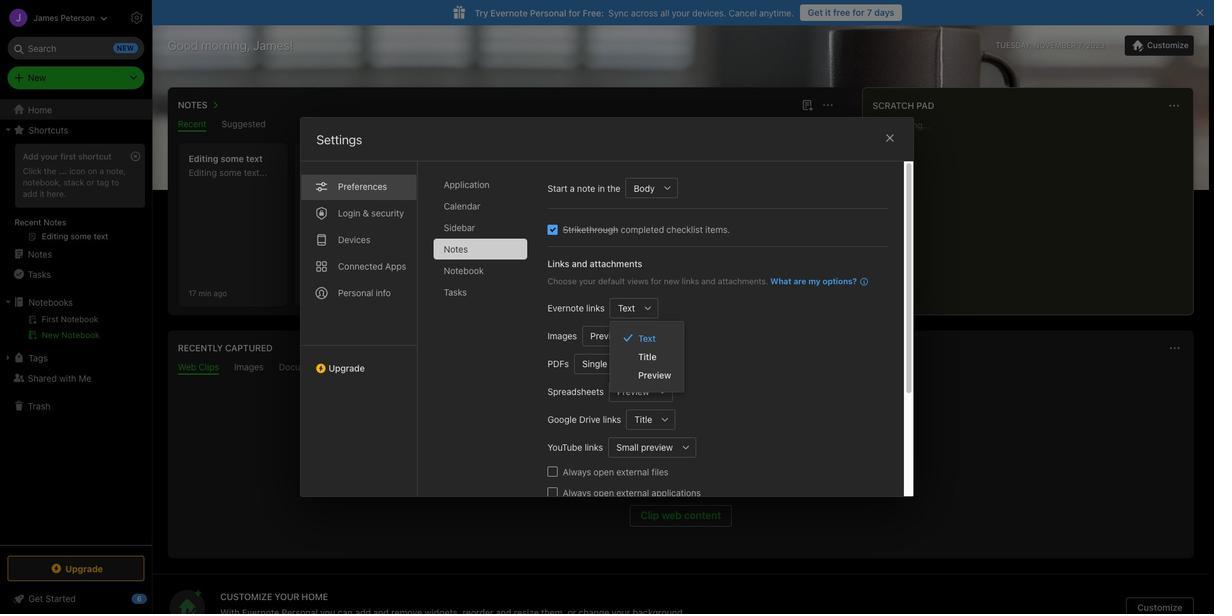 Task type: vqa. For each thing, say whether or not it's contained in the screenshot.
The Or within icon on a note, notebook, stack or tag to add it here.
no



Task type: locate. For each thing, give the bounding box(es) containing it.
your for choose your default views for new links and attachments.
[[579, 276, 596, 286]]

login & security
[[338, 208, 404, 219]]

1 horizontal spatial text
[[639, 333, 656, 344]]

1 horizontal spatial note
[[577, 183, 596, 194]]

upgrade button
[[301, 345, 417, 379], [8, 556, 144, 581]]

always right always open external files option
[[563, 467, 592, 477]]

0 horizontal spatial it
[[40, 189, 45, 199]]

tab list containing recent
[[170, 118, 845, 132]]

new
[[28, 72, 46, 83], [42, 330, 59, 340]]

1 vertical spatial editing
[[189, 167, 217, 178]]

0 horizontal spatial your
[[41, 151, 58, 162]]

always
[[563, 467, 592, 477], [563, 487, 592, 498]]

or
[[87, 177, 94, 187]]

1 horizontal spatial upgrade button
[[301, 345, 417, 379]]

personal left free:
[[530, 7, 567, 18]]

calendar
[[444, 201, 481, 212]]

note for a
[[577, 183, 596, 194]]

0 vertical spatial new
[[345, 234, 364, 246]]

useful
[[619, 471, 647, 482]]

new up home
[[28, 72, 46, 83]]

0 horizontal spatial new
[[345, 234, 364, 246]]

0 vertical spatial preview button
[[583, 326, 626, 346]]

pad
[[917, 100, 935, 111]]

0 horizontal spatial note
[[366, 234, 385, 246]]

note left in
[[577, 183, 596, 194]]

0 vertical spatial editing
[[189, 153, 219, 164]]

preview down title link
[[639, 370, 672, 380]]

shared with me link
[[0, 368, 151, 388]]

1 vertical spatial your
[[41, 151, 58, 162]]

Search text field
[[16, 37, 136, 60]]

2 vertical spatial preview
[[618, 386, 650, 397]]

0 vertical spatial text
[[618, 303, 636, 314]]

add your first shortcut
[[23, 151, 112, 162]]

for inside get it free for 7 days button
[[853, 7, 865, 18]]

0 vertical spatial note
[[577, 183, 596, 194]]

0 vertical spatial images
[[548, 331, 577, 341]]

0 horizontal spatial upgrade button
[[8, 556, 144, 581]]

text down "views"
[[618, 303, 636, 314]]

0 vertical spatial new
[[28, 72, 46, 83]]

0 vertical spatial personal
[[530, 7, 567, 18]]

0 horizontal spatial personal
[[338, 288, 374, 298]]

personal inside 'tab list'
[[338, 288, 374, 298]]

new for new notebook
[[42, 330, 59, 340]]

devices.
[[693, 7, 727, 18]]

1 horizontal spatial it
[[826, 7, 832, 18]]

some left text
[[221, 153, 244, 164]]

title up small preview button
[[635, 414, 653, 425]]

tuesday, november 7, 2023
[[996, 41, 1106, 50]]

are
[[794, 276, 807, 286]]

1 horizontal spatial and
[[702, 276, 716, 286]]

1 vertical spatial note
[[366, 234, 385, 246]]

1 vertical spatial personal
[[338, 288, 374, 298]]

spreadsheets
[[548, 386, 604, 397]]

notebook
[[444, 265, 484, 276], [62, 330, 100, 340]]

0 horizontal spatial recent
[[15, 217, 41, 227]]

title
[[639, 351, 657, 362], [635, 414, 653, 425]]

1 vertical spatial tasks
[[444, 287, 467, 298]]

links down drive
[[585, 442, 604, 453]]

november
[[1035, 41, 1077, 50]]

text
[[618, 303, 636, 314], [639, 333, 656, 344]]

images down captured
[[234, 362, 264, 372]]

web clips
[[178, 362, 219, 372]]

tree containing home
[[0, 99, 152, 545]]

1 editing from the top
[[189, 153, 219, 164]]

open down save
[[594, 487, 614, 498]]

recent down add
[[15, 217, 41, 227]]

Choose default view option for PDFs field
[[574, 354, 654, 374]]

new inside popup button
[[28, 72, 46, 83]]

notes up the recent tab
[[178, 99, 208, 110]]

notes down recent notes
[[28, 249, 52, 259]]

the right in
[[608, 183, 621, 194]]

1 vertical spatial open
[[594, 487, 614, 498]]

0 horizontal spatial images
[[234, 362, 264, 372]]

information
[[650, 471, 702, 482]]

days
[[875, 7, 895, 18]]

it right get
[[826, 7, 832, 18]]

dropdown list menu
[[611, 329, 684, 384]]

1 horizontal spatial notebook
[[444, 265, 484, 276]]

1 horizontal spatial evernote
[[548, 303, 584, 314]]

recent tab
[[178, 118, 207, 132]]

0 vertical spatial customize
[[1148, 40, 1190, 50]]

1 vertical spatial always
[[563, 487, 592, 498]]

1 horizontal spatial images
[[548, 331, 577, 341]]

1 vertical spatial images
[[234, 362, 264, 372]]

small preview
[[617, 442, 673, 453]]

Start writing… text field
[[873, 120, 1193, 305]]

application tab
[[434, 174, 528, 195]]

group containing add your first shortcut
[[0, 140, 151, 249]]

1 vertical spatial preview
[[639, 370, 672, 380]]

tab list
[[170, 118, 845, 132], [301, 162, 418, 497], [434, 174, 538, 497], [170, 362, 1192, 375]]

external down useful
[[617, 487, 650, 498]]

recent for recent
[[178, 118, 207, 129]]

Select499 checkbox
[[548, 225, 558, 235]]

0 horizontal spatial notebook
[[62, 330, 100, 340]]

0 horizontal spatial upgrade
[[65, 563, 103, 574]]

a
[[100, 166, 104, 176], [570, 183, 575, 194]]

1 vertical spatial upgrade
[[65, 563, 103, 574]]

0 vertical spatial preview
[[591, 331, 623, 341]]

1 vertical spatial external
[[617, 487, 650, 498]]

google drive links
[[548, 414, 622, 425]]

open left useful
[[594, 467, 614, 477]]

0 vertical spatial recent
[[178, 118, 207, 129]]

documents
[[279, 362, 326, 372]]

1 vertical spatial the
[[608, 183, 621, 194]]

shared with me
[[28, 373, 91, 384]]

notes button
[[175, 98, 223, 113]]

notebook inside button
[[62, 330, 100, 340]]

0 vertical spatial external
[[617, 467, 650, 477]]

text inside dropdown list 'menu'
[[639, 333, 656, 344]]

and
[[572, 258, 588, 269], [702, 276, 716, 286]]

images up pdfs on the bottom
[[548, 331, 577, 341]]

tasks down 'notebook' tab
[[444, 287, 467, 298]]

1 horizontal spatial for
[[651, 276, 662, 286]]

1 always from the top
[[563, 467, 592, 477]]

0 horizontal spatial and
[[572, 258, 588, 269]]

tasks button
[[0, 264, 151, 284]]

good morning, james!
[[168, 38, 293, 53]]

for right "views"
[[651, 276, 662, 286]]

0 horizontal spatial a
[[100, 166, 104, 176]]

2 external from the top
[[617, 487, 650, 498]]

always right always open external applications checkbox
[[563, 487, 592, 498]]

single
[[583, 359, 608, 369]]

web clips tab
[[178, 362, 219, 375]]

tab list containing web clips
[[170, 362, 1192, 375]]

tasks up "notebooks"
[[28, 269, 51, 280]]

1 vertical spatial some
[[219, 167, 242, 178]]

0 horizontal spatial for
[[569, 7, 581, 18]]

your inside 'group'
[[41, 151, 58, 162]]

strikethrough
[[563, 224, 619, 235]]

preview button up title button
[[609, 382, 653, 402]]

0 vertical spatial open
[[594, 467, 614, 477]]

all
[[661, 7, 670, 18]]

recent notes
[[15, 217, 66, 227]]

images
[[548, 331, 577, 341], [234, 362, 264, 372]]

2 editing from the top
[[189, 167, 217, 178]]

for left free:
[[569, 7, 581, 18]]

1 vertical spatial notebook
[[62, 330, 100, 340]]

a right start
[[570, 183, 575, 194]]

tasks
[[28, 269, 51, 280], [444, 287, 467, 298]]

note inside button
[[366, 234, 385, 246]]

Always open external applications checkbox
[[548, 488, 558, 498]]

tab list containing application
[[434, 174, 538, 497]]

strikethrough completed checklist items.
[[563, 224, 731, 235]]

new right create
[[345, 234, 364, 246]]

your up click the ...
[[41, 151, 58, 162]]

home link
[[0, 99, 152, 120]]

7
[[868, 7, 873, 18]]

1 horizontal spatial a
[[570, 183, 575, 194]]

new
[[345, 234, 364, 246], [664, 276, 680, 286]]

title up the preview 'link'
[[639, 351, 657, 362]]

choose your default views for new links and attachments.
[[548, 276, 769, 286]]

1 vertical spatial a
[[570, 183, 575, 194]]

2023
[[1087, 41, 1106, 50]]

your down links and attachments
[[579, 276, 596, 286]]

customize
[[1148, 40, 1190, 50], [1138, 602, 1183, 613]]

0 horizontal spatial evernote
[[491, 7, 528, 18]]

1 horizontal spatial tasks
[[444, 287, 467, 298]]

some left the text...
[[219, 167, 242, 178]]

a right on
[[100, 166, 104, 176]]

new inside button
[[42, 330, 59, 340]]

0 vertical spatial always
[[563, 467, 592, 477]]

google
[[548, 414, 577, 425]]

always for always open external files
[[563, 467, 592, 477]]

recent down notes button
[[178, 118, 207, 129]]

shared
[[28, 373, 57, 384]]

notebook up tasks 'tab'
[[444, 265, 484, 276]]

a inside icon on a note, notebook, stack or tag to add it here.
[[100, 166, 104, 176]]

0 vertical spatial it
[[826, 7, 832, 18]]

0 vertical spatial notebook
[[444, 265, 484, 276]]

applications
[[652, 487, 701, 498]]

text...
[[244, 167, 267, 178]]

1 horizontal spatial recent
[[178, 118, 207, 129]]

links right drive
[[603, 414, 622, 425]]

drive
[[580, 414, 601, 425]]

try
[[475, 7, 489, 18]]

2 vertical spatial the
[[729, 471, 744, 482]]

notes down sidebar
[[444, 244, 468, 255]]

james!
[[253, 38, 293, 53]]

evernote down choose
[[548, 303, 584, 314]]

0 vertical spatial evernote
[[491, 7, 528, 18]]

evernote right try at top left
[[491, 7, 528, 18]]

0 vertical spatial title
[[639, 351, 657, 362]]

2 horizontal spatial your
[[672, 7, 690, 18]]

personal info
[[338, 288, 391, 298]]

links down checklist
[[682, 276, 700, 286]]

new right "views"
[[664, 276, 680, 286]]

note
[[577, 183, 596, 194], [366, 234, 385, 246]]

1 vertical spatial title
[[635, 414, 653, 425]]

1 external from the top
[[617, 467, 650, 477]]

recent for recent notes
[[15, 217, 41, 227]]

1 vertical spatial text
[[639, 333, 656, 344]]

0 vertical spatial the
[[44, 166, 56, 176]]

the left ...
[[44, 166, 56, 176]]

0 horizontal spatial text
[[618, 303, 636, 314]]

0 vertical spatial upgrade
[[329, 363, 365, 374]]

for left "7" on the top right
[[853, 7, 865, 18]]

connected apps
[[338, 261, 407, 272]]

the
[[44, 166, 56, 176], [608, 183, 621, 194], [729, 471, 744, 482]]

0 horizontal spatial tasks
[[28, 269, 51, 280]]

with
[[59, 373, 76, 384]]

new notebook button
[[0, 327, 151, 343]]

customize button
[[1126, 35, 1195, 56], [1127, 598, 1195, 614]]

preview up the single page
[[591, 331, 623, 341]]

tree
[[0, 99, 152, 545]]

notebook,
[[23, 177, 61, 187]]

and left attachments.
[[702, 276, 716, 286]]

0 horizontal spatial the
[[44, 166, 56, 176]]

text up title link
[[639, 333, 656, 344]]

captured
[[225, 343, 273, 353]]

your right all
[[672, 7, 690, 18]]

scratch
[[873, 100, 915, 111]]

2 horizontal spatial for
[[853, 7, 865, 18]]

stack
[[64, 177, 84, 187]]

expand notebooks image
[[3, 297, 13, 307]]

Choose default view option for Evernote links field
[[610, 298, 659, 318]]

0 vertical spatial a
[[100, 166, 104, 176]]

preview inside field
[[591, 331, 623, 341]]

1 horizontal spatial new
[[664, 276, 680, 286]]

youtube
[[548, 442, 583, 453]]

here.
[[47, 189, 66, 199]]

links
[[682, 276, 700, 286], [587, 303, 605, 314], [603, 414, 622, 425], [585, 442, 604, 453]]

preview down the preview 'link'
[[618, 386, 650, 397]]

notebook tab
[[434, 260, 528, 281]]

try evernote personal for free: sync across all your devices. cancel anytime.
[[475, 7, 794, 18]]

Choose default view option for Google Drive links field
[[627, 410, 676, 430]]

1 horizontal spatial the
[[608, 183, 621, 194]]

the right from
[[729, 471, 744, 482]]

trash
[[28, 401, 50, 411]]

personal down connected
[[338, 288, 374, 298]]

Always open external files checkbox
[[548, 467, 558, 477]]

2 always from the top
[[563, 487, 592, 498]]

0 vertical spatial upgrade button
[[301, 345, 417, 379]]

editing
[[189, 153, 219, 164], [189, 167, 217, 178]]

personal
[[530, 7, 567, 18], [338, 288, 374, 298]]

first
[[60, 151, 76, 162]]

note up connected apps
[[366, 234, 385, 246]]

notebooks
[[29, 297, 73, 308]]

notes inside button
[[178, 99, 208, 110]]

notebook up the tags button
[[62, 330, 100, 340]]

from
[[705, 471, 726, 482]]

single page button
[[574, 354, 634, 374]]

2 open from the top
[[594, 487, 614, 498]]

it inside icon on a note, notebook, stack or tag to add it here.
[[40, 189, 45, 199]]

always for always open external applications
[[563, 487, 592, 498]]

sync
[[609, 7, 629, 18]]

and right the links
[[572, 258, 588, 269]]

1 horizontal spatial your
[[579, 276, 596, 286]]

1 vertical spatial new
[[42, 330, 59, 340]]

preview button up single page button
[[583, 326, 626, 346]]

None search field
[[16, 37, 136, 60]]

1 vertical spatial it
[[40, 189, 45, 199]]

2 vertical spatial your
[[579, 276, 596, 286]]

to
[[111, 177, 119, 187]]

icon on a note, notebook, stack or tag to add it here.
[[23, 166, 126, 199]]

0 vertical spatial tasks
[[28, 269, 51, 280]]

group
[[0, 140, 151, 249]]

external up always open external applications
[[617, 467, 650, 477]]

documents tab
[[279, 362, 326, 375]]

good
[[168, 38, 198, 53]]

shortcuts button
[[0, 120, 151, 140]]

it down notebook,
[[40, 189, 45, 199]]

new up tags
[[42, 330, 59, 340]]

1 vertical spatial recent
[[15, 217, 41, 227]]

notes inside tab
[[444, 244, 468, 255]]

checklist
[[667, 224, 703, 235]]

2 horizontal spatial the
[[729, 471, 744, 482]]

1 open from the top
[[594, 467, 614, 477]]

1 horizontal spatial personal
[[530, 7, 567, 18]]

web
[[662, 510, 682, 521]]

images inside 'tab list'
[[234, 362, 264, 372]]



Task type: describe. For each thing, give the bounding box(es) containing it.
preview
[[641, 442, 673, 453]]

free
[[834, 7, 851, 18]]

scratch pad
[[873, 100, 935, 111]]

open for always open external files
[[594, 467, 614, 477]]

audio tab
[[341, 362, 364, 375]]

external for applications
[[617, 487, 650, 498]]

min
[[199, 289, 212, 298]]

info
[[376, 288, 391, 298]]

trash link
[[0, 396, 151, 416]]

your
[[275, 592, 299, 602]]

1 vertical spatial evernote
[[548, 303, 584, 314]]

page
[[610, 359, 631, 369]]

text button
[[610, 298, 639, 318]]

1 vertical spatial and
[[702, 276, 716, 286]]

links left text button
[[587, 303, 605, 314]]

click the ...
[[23, 166, 67, 176]]

tasks inside button
[[28, 269, 51, 280]]

0 vertical spatial and
[[572, 258, 588, 269]]

note for new
[[366, 234, 385, 246]]

notes tab
[[434, 239, 528, 260]]

content
[[685, 510, 722, 521]]

the for start
[[608, 183, 621, 194]]

notebook inside tab
[[444, 265, 484, 276]]

files
[[652, 467, 669, 477]]

it inside get it free for 7 days button
[[826, 7, 832, 18]]

suggested
[[222, 118, 266, 129]]

tasks inside 'tab'
[[444, 287, 467, 298]]

text link
[[611, 329, 684, 347]]

the inside 'group'
[[44, 166, 56, 176]]

notes down here. at top left
[[44, 217, 66, 227]]

devices
[[338, 234, 371, 245]]

morning,
[[201, 38, 250, 53]]

1 horizontal spatial upgrade
[[329, 363, 365, 374]]

1 vertical spatial customize button
[[1127, 598, 1195, 614]]

close image
[[883, 130, 898, 146]]

upgrade button inside 'tab list'
[[301, 345, 417, 379]]

new for new
[[28, 72, 46, 83]]

customize your home
[[220, 592, 328, 602]]

sidebar tab
[[434, 217, 528, 238]]

title inside button
[[635, 414, 653, 425]]

the for save
[[729, 471, 744, 482]]

application
[[444, 179, 490, 190]]

completed
[[621, 224, 665, 235]]

pdfs
[[548, 359, 569, 369]]

free:
[[583, 7, 604, 18]]

editing some text editing some text...
[[189, 153, 267, 178]]

7,
[[1079, 41, 1085, 50]]

default
[[599, 276, 625, 286]]

new notebook group
[[0, 312, 151, 348]]

new inside button
[[345, 234, 364, 246]]

body button
[[626, 178, 658, 198]]

expand tags image
[[3, 353, 13, 363]]

settings image
[[129, 10, 144, 25]]

for for free:
[[569, 7, 581, 18]]

for for 7
[[853, 7, 865, 18]]

17 min ago
[[189, 289, 227, 298]]

0 vertical spatial your
[[672, 7, 690, 18]]

create new note button
[[295, 143, 404, 307]]

tags
[[29, 353, 48, 363]]

scratch pad button
[[871, 98, 935, 113]]

get
[[808, 7, 824, 18]]

youtube links
[[548, 442, 604, 453]]

across
[[631, 7, 658, 18]]

in
[[598, 183, 605, 194]]

clip web content button
[[630, 505, 732, 527]]

clips
[[199, 362, 219, 372]]

title inside dropdown list 'menu'
[[639, 351, 657, 362]]

security
[[372, 208, 404, 219]]

me
[[79, 373, 91, 384]]

shortcut
[[78, 151, 112, 162]]

links and attachments
[[548, 258, 643, 269]]

start
[[548, 183, 568, 194]]

open for always open external applications
[[594, 487, 614, 498]]

1 vertical spatial customize
[[1138, 602, 1183, 613]]

body
[[634, 183, 655, 194]]

external for files
[[617, 467, 650, 477]]

ago
[[214, 289, 227, 298]]

preview inside 'field'
[[618, 386, 650, 397]]

&
[[363, 208, 369, 219]]

tab list containing preferences
[[301, 162, 418, 497]]

text inside button
[[618, 303, 636, 314]]

notes link
[[0, 244, 151, 264]]

1 vertical spatial new
[[664, 276, 680, 286]]

options?
[[823, 276, 858, 286]]

always open external applications
[[563, 487, 701, 498]]

Choose default view option for Images field
[[583, 326, 646, 346]]

recently
[[178, 343, 223, 353]]

Choose default view option for YouTube links field
[[609, 437, 697, 458]]

calendar tab
[[434, 196, 528, 217]]

tag
[[97, 177, 109, 187]]

suggested tab
[[222, 118, 266, 132]]

Choose default view option for Spreadsheets field
[[609, 382, 673, 402]]

0 vertical spatial customize button
[[1126, 35, 1195, 56]]

title link
[[611, 347, 684, 366]]

click
[[23, 166, 42, 176]]

recently captured
[[178, 343, 273, 353]]

add
[[23, 189, 37, 199]]

tags button
[[0, 348, 151, 368]]

0 vertical spatial some
[[221, 153, 244, 164]]

1 vertical spatial preview button
[[609, 382, 653, 402]]

on
[[88, 166, 97, 176]]

get it free for 7 days button
[[801, 4, 903, 21]]

links
[[548, 258, 570, 269]]

what
[[771, 276, 792, 286]]

start a note in the
[[548, 183, 621, 194]]

Start a new note in the body or title. field
[[626, 178, 679, 198]]

images tab
[[234, 362, 264, 375]]

preview inside 'link'
[[639, 370, 672, 380]]

small
[[617, 442, 639, 453]]

home
[[28, 104, 52, 115]]

icon
[[69, 166, 85, 176]]

items.
[[706, 224, 731, 235]]

your for add your first shortcut
[[41, 151, 58, 162]]

anytime.
[[760, 7, 794, 18]]

new button
[[8, 67, 144, 89]]

always open external files
[[563, 467, 669, 477]]

cancel
[[729, 7, 757, 18]]

my
[[809, 276, 821, 286]]

1 vertical spatial upgrade button
[[8, 556, 144, 581]]

title button
[[627, 410, 656, 430]]

tasks tab
[[434, 282, 528, 303]]



